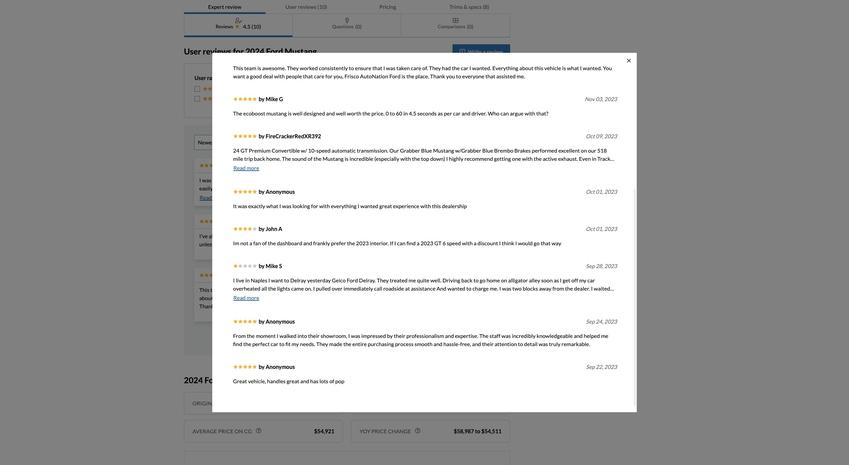Task type: describe. For each thing, give the bounding box(es) containing it.
question circle image for yoy price change
[[415, 428, 420, 434]]

frisco for this team is awesome.  they worked consistently to ensure that i was taken care of.  they had the car i wanted.  everything about this  vehicle is what i wanted.   you want a good deal with people that care for you, frisco autonation ford is the place.   thank you to everyone that assisted me.
[[345, 73, 359, 79]]

team for this team is awesome.  they worked consistently to ensure that i was taken care of.  they had the car i wanted.  everything about this  vehicle is what i wanted.   you want a good deal with people that care for you, frisco autonation ford is the place.   thank you to everyone that assisted me.
[[244, 65, 256, 71]]

0 vertical spatial mustang
[[285, 46, 317, 56]]

moment
[[256, 333, 276, 339]]

are
[[340, 233, 348, 239]]

john
[[266, 226, 277, 232]]

helped
[[584, 333, 600, 339]]

0 vertical spatial can
[[500, 110, 509, 117]]

great vehicle, handles great and has lots of pop
[[233, 378, 344, 385]]

original
[[192, 400, 218, 407]]

mustang!
[[275, 233, 297, 239]]

trims & specs (8) tab
[[429, 0, 510, 14]]

rating:
[[207, 75, 223, 81]]

autonation for this team is awesome.  they worked consistently to ensure that i was taken care of.  they had the car i wanted.  everything about this  vehicle is what i wanted.   you want a good deal with people that care for you, frisco autonation ford is the place. thank you to everyone that assisted me.
[[420, 295, 448, 302]]

and up hassle-
[[445, 333, 454, 339]]

1
[[247, 96, 250, 102]]

vehicle,
[[248, 378, 266, 385]]

looking
[[292, 203, 310, 209]]

22,
[[596, 364, 603, 370]]

price.
[[371, 110, 385, 117]]

i'll
[[363, 241, 369, 248]]

that?
[[536, 110, 548, 117]]

you for this team is awesome.  they worked consistently to ensure that i was taken care of.  they had the car i wanted.  everything about this  vehicle is what i wanted.   you want a good deal with people that care for you, frisco autonation ford is the place.   thank you to everyone that assisted me.
[[603, 65, 612, 71]]

$54,511
[[481, 428, 502, 435]]

car inside from the moment i walked into their showroom, i was impressed by their professionalism and expertise. the staff was incredibly knowledgeable and helped me find the perfect car to fit my needs. they made the entire purchasing process smooth and hassle-free, and their attention to detail was truly remarkable.
[[271, 341, 278, 348]]

but
[[421, 233, 429, 239]]

expert
[[208, 3, 224, 10]]

they inside from the moment i walked into their showroom, i was impressed by their professionalism and expertise. the staff was incredibly knowledgeable and helped me find the perfect car to fit my needs. they made the entire purchasing process smooth and hassle-free, and their attention to detail was truly remarkable.
[[316, 341, 328, 348]]

1 vertical spatial more
[[213, 194, 225, 201]]

average price on cg
[[192, 428, 252, 435]]

read more button for sep
[[233, 293, 260, 303]]

all
[[336, 335, 341, 341]]

change
[[388, 428, 411, 435]]

bossross40
[[232, 272, 261, 279]]

ecoboost
[[243, 110, 265, 117]]

1 vertical spatial of
[[262, 240, 267, 247]]

0 vertical spatial find
[[406, 240, 416, 247]]

1 oct from the top
[[586, 133, 595, 139]]

attention
[[495, 341, 517, 348]]

it
[[430, 233, 433, 239]]

people for this team is awesome.  they worked consistently to ensure that i was taken care of.  they had the car i wanted.  everything about this  vehicle is what i wanted.   you want a good deal with people that care for you, frisco autonation ford is the place.   thank you to everyone that assisted me.
[[286, 73, 302, 79]]

1 i'm from the left
[[306, 241, 314, 248]]

showroom,
[[321, 333, 347, 339]]

everyone for this team is awesome.  they worked consistently to ensure that i was taken care of.  they had the car i wanted.  everything about this  vehicle is what i wanted.   you want a good deal with people that care for you, frisco autonation ford is the place.   thank you to everyone that assisted me.
[[462, 73, 484, 79]]

1 vertical spatial mike
[[232, 162, 244, 169]]

1 vertical spatial can
[[397, 240, 405, 247]]

not
[[240, 240, 248, 247]]

09,
[[596, 133, 603, 139]]

think
[[502, 240, 514, 247]]

my
[[292, 341, 299, 348]]

(10) inside the read all reviews (10) button
[[362, 335, 372, 341]]

0 horizontal spatial the
[[233, 110, 242, 117]]

user reviews (10)
[[285, 3, 327, 10]]

review inside button
[[487, 48, 503, 55]]

0 horizontal spatial 4.5
[[243, 23, 250, 30]]

you for this team is awesome.  they worked consistently to ensure that i was taken care of.  they had the car i wanted.  everything about this  vehicle is what i wanted.   you want a good deal with people that care for you, frisco autonation ford is the place.   thank you to everyone that assisted me.
[[446, 73, 455, 79]]

this team is awesome.  they worked consistently to ensure that i was taken care of.  they had the car i wanted.  everything about this  vehicle is what i wanted.   you want a good deal with people that care for you, frisco autonation ford is the place.   thank you to everyone that assisted me.
[[233, 65, 612, 79]]

2 vertical spatial of
[[329, 378, 334, 385]]

deal for this team is awesome.  they worked consistently to ensure that i was taken care of.  they had the car i wanted.  everything about this  vehicle is what i wanted.   you want a good deal with people that care for you, frisco autonation ford is the place. thank you to everyone that assisted me.
[[323, 295, 333, 302]]

1 vertical spatial read more button
[[199, 193, 226, 203]]

thank for this team is awesome.  they worked consistently to ensure that i was taken care of.  they had the car i wanted.  everything about this  vehicle is what i wanted.   you want a good deal with people that care for you, frisco autonation ford is the place. thank you to everyone that assisted me.
[[199, 303, 214, 310]]

of. for this team is awesome.  they worked consistently to ensure that i was taken care of.  they had the car i wanted.  everything about this  vehicle is what i wanted.   you want a good deal with people that care for you, frisco autonation ford is the place. thank you to everyone that assisted me.
[[389, 287, 394, 293]]

needs.
[[300, 341, 315, 348]]

assisted for this team is awesome.  they worked consistently to ensure that i was taken care of.  they had the car i wanted.  everything about this  vehicle is what i wanted.   you want a good deal with people that care for you, frisco autonation ford is the place. thank you to everyone that assisted me.
[[265, 303, 285, 310]]

smooth
[[415, 341, 433, 348]]

the inside i've always been a big fan of the mustang! the  features that are in this model is definitely nice, but it is only for 2 people tops unless someone wants to be bunched up. but i'm pretty sure it's what i'll be purchasing when i'm ready
[[266, 233, 274, 239]]

questions (0)
[[332, 23, 362, 30]]

people for this team is awesome.  they worked consistently to ensure that i was taken care of.  they had the car i wanted.  everything about this  vehicle is what i wanted.   you want a good deal with people that care for you, frisco autonation ford is the place. thank you to everyone that assisted me.
[[346, 295, 362, 302]]

stars
[[233, 96, 244, 102]]

24,
[[596, 319, 603, 325]]

g
[[279, 96, 283, 102]]

with inside this team is awesome.  they worked consistently to ensure that i was taken care of.  they had the car i wanted.  everything about this  vehicle is what i wanted.   you want a good deal with people that care for you, frisco autonation ford is the place. thank you to everyone that assisted me.
[[334, 295, 345, 302]]

interior.
[[370, 240, 389, 247]]

you for this team is awesome.  they worked consistently to ensure that i was taken care of.  they had the car i wanted.  everything about this  vehicle is what i wanted.   you want a good deal with people that care for you, frisco autonation ford is the place. thank you to everyone that assisted me.
[[215, 303, 224, 310]]

1 horizontal spatial their
[[394, 333, 405, 339]]

0 horizontal spatial pricing
[[257, 376, 283, 386]]

about for this team is awesome.  they worked consistently to ensure that i was taken care of.  they had the car i wanted.  everything about this  vehicle is what i wanted.   you want a good deal with people that care for you, frisco autonation ford is the place.   thank you to everyone that assisted me.
[[519, 65, 533, 71]]

0 vertical spatial great
[[379, 203, 392, 209]]

0 vertical spatial s
[[245, 162, 248, 169]]

more for oct 09, 2023
[[247, 165, 259, 171]]

for inside i've always been a big fan of the mustang! the  features that are in this model is definitely nice, but it is only for 2 people tops unless someone wants to be bunched up. but i'm pretty sure it's what i'll be purchasing when i'm ready
[[451, 233, 458, 239]]

read all reviews (10)
[[322, 335, 372, 341]]

awesome. for this team is awesome.  they worked consistently to ensure that i was taken care of.  they had the car i wanted.  everything about this  vehicle is what i wanted.   you want a good deal with people that care for you, frisco autonation ford is the place.   thank you to everyone that assisted me.
[[262, 65, 286, 71]]

1 vertical spatial 2024
[[184, 376, 203, 386]]

1 vertical spatial (10)
[[252, 23, 261, 30]]

reviews for (10)
[[298, 3, 316, 10]]

0 horizontal spatial their
[[308, 333, 320, 339]]

place. for this team is awesome.  they worked consistently to ensure that i was taken care of.  they had the car i wanted.  everything about this  vehicle is what i wanted.   you want a good deal with people that care for you, frisco autonation ford is the place.   thank you to everyone that assisted me.
[[415, 73, 429, 79]]

frank
[[232, 218, 246, 225]]

by inside from the moment i walked into their showroom, i was impressed by their professionalism and expertise. the staff was incredibly knowledgeable and helped me find the perfect car to fit my needs. they made the entire purchasing process smooth and hassle-free, and their attention to detail was truly remarkable.
[[387, 333, 393, 339]]

nice,
[[409, 233, 420, 239]]

thank for this team is awesome.  they worked consistently to ensure that i was taken care of.  they had the car i wanted.  everything about this  vehicle is what i wanted.   you want a good deal with people that care for you, frisco autonation ford is the place.   thank you to everyone that assisted me.
[[430, 73, 445, 79]]

big
[[243, 233, 250, 239]]

yoy
[[360, 428, 370, 435]]

$54,921
[[314, 428, 334, 435]]

was inside this team is awesome.  they worked consistently to ensure that i was taken care of.  they had the car i wanted.  everything about this  vehicle is what i wanted.   you want a good deal with people that care for you, frisco autonation ford is the place. thank you to everyone that assisted me.
[[352, 287, 362, 293]]

features
[[308, 233, 328, 239]]

it's
[[342, 241, 349, 248]]

someone
[[215, 241, 237, 248]]

anonymous for great
[[266, 364, 295, 370]]

impressed
[[361, 333, 386, 339]]

$58,987 to $54,511
[[454, 428, 502, 435]]

the inside i've always been a big fan of the mustang! the  features that are in this model is definitely nice, but it is only for 2 people tops unless someone wants to be bunched up. but i'm pretty sure it's what i'll be purchasing when i'm ready
[[298, 233, 307, 239]]

average
[[192, 428, 217, 435]]

mustang
[[266, 110, 287, 117]]

ready
[[427, 241, 440, 248]]

bunched
[[267, 241, 287, 248]]

28,
[[596, 263, 603, 269]]

in inside i've always been a big fan of the mustang! the  features that are in this model is definitely nice, but it is only for 2 people tops unless someone wants to be bunched up. but i'm pretty sure it's what i'll be purchasing when i'm ready
[[349, 233, 354, 239]]

what inside i've always been a big fan of the mustang! the  features that are in this model is definitely nice, but it is only for 2 people tops unless someone wants to be bunched up. but i'm pretty sure it's what i'll be purchasing when i'm ready
[[350, 241, 362, 248]]

(0) for comparisons (0)
[[467, 23, 473, 30]]

up.
[[288, 241, 296, 248]]

about for this team is awesome.  they worked consistently to ensure that i was taken care of.  they had the car i wanted.  everything about this  vehicle is what i wanted.   you want a good deal with people that care for you, frisco autonation ford is the place. thank you to everyone that assisted me.
[[199, 295, 213, 302]]

sep for sep 24, 2023
[[586, 319, 595, 325]]

consistently for this team is awesome.  they worked consistently to ensure that i was taken care of.  they had the car i wanted.  everything about this  vehicle is what i wanted.   you want a good deal with people that care for you, frisco autonation ford is the place. thank you to everyone that assisted me.
[[285, 287, 314, 293]]

and right free,
[[472, 341, 481, 348]]

by anonymous for what
[[259, 189, 295, 195]]

im not a fan of the dashboard and frankly prefer the 2023 interior.  if i can find a 2023  gt 6 speed with a discount i think i would go that way
[[233, 240, 561, 247]]

in inside dialog
[[403, 110, 408, 117]]

pricing inside "tab"
[[379, 3, 396, 10]]

knowledgeable
[[537, 333, 573, 339]]

and left has
[[300, 378, 309, 385]]

speed
[[447, 240, 461, 247]]

firecrackerredxr392
[[266, 133, 321, 139]]

this for this team is awesome.  they worked consistently to ensure that i was taken care of.  they had the car i wanted.  everything about this  vehicle is what i wanted.   you want a good deal with people that care for you, frisco autonation ford is the place.   thank you to everyone that assisted me.
[[233, 65, 243, 71]]

price for change
[[371, 428, 387, 435]]

sure
[[331, 241, 341, 248]]

with inside the this team is awesome.  they worked consistently to ensure that i was taken care of.  they had the car i wanted.  everything about this  vehicle is what i wanted.   you want a good deal with people that care for you, frisco autonation ford is the place.   thank you to everyone that assisted me.
[[274, 73, 285, 79]]

everyone for this team is awesome.  they worked consistently to ensure that i was taken care of.  they had the car i wanted.  everything about this  vehicle is what i wanted.   you want a good deal with people that care for you, frisco autonation ford is the place. thank you to everyone that assisted me.
[[231, 303, 253, 310]]

me
[[601, 333, 608, 339]]

a inside this team is awesome.  they worked consistently to ensure that i was taken care of.  they had the car i wanted.  everything about this  vehicle is what i wanted.   you want a good deal with people that care for you, frisco autonation ford is the place. thank you to everyone that assisted me.
[[306, 295, 309, 302]]

worked for this team is awesome.  they worked consistently to ensure that i was taken care of.  they had the car i wanted.  everything about this  vehicle is what i wanted.   you want a good deal with people that care for you, frisco autonation ford is the place.   thank you to everyone that assisted me.
[[300, 65, 318, 71]]

user rating:
[[195, 75, 223, 81]]

60
[[396, 110, 402, 117]]

what inside this team is awesome.  they worked consistently to ensure that i was taken care of.  they had the car i wanted.  everything about this  vehicle is what i wanted.   you want a good deal with people that care for you, frisco autonation ford is the place. thank you to everyone that assisted me.
[[247, 295, 259, 302]]

i've always been a big fan of the mustang! the  features that are in this model is definitely nice, but it is only for 2 people tops unless someone wants to be bunched up. but i'm pretty sure it's what i'll be purchasing when i'm ready
[[199, 233, 491, 248]]

it
[[233, 203, 237, 209]]

and right designed
[[326, 110, 335, 117]]

truly
[[549, 341, 560, 348]]

autonation for this team is awesome.  they worked consistently to ensure that i was taken care of.  they had the car i wanted.  everything about this  vehicle is what i wanted.   you want a good deal with people that care for you, frisco autonation ford is the place.   thank you to everyone that assisted me.
[[360, 73, 388, 79]]

2024 ford mustang pricing
[[184, 376, 283, 386]]

professionalism
[[406, 333, 444, 339]]

sep 24, 2023
[[586, 319, 617, 325]]

reviews for for
[[203, 46, 231, 56]]

ensure for this team is awesome.  they worked consistently to ensure that i was taken care of.  they had the car i wanted.  everything about this  vehicle is what i wanted.   you want a good deal with people that care for you, frisco autonation ford is the place.   thank you to everyone that assisted me.
[[355, 65, 371, 71]]

01, for it was exactly what i was looking for with everything i wanted great experience with this dealership
[[596, 189, 603, 195]]

dealership
[[442, 203, 467, 209]]

taken for this team is awesome.  they worked consistently to ensure that i was taken care of.  they had the car i wanted.  everything about this  vehicle is what i wanted.   you want a good deal with people that care for you, frisco autonation ford is the place. thank you to everyone that assisted me.
[[363, 287, 376, 293]]

for inside the this team is awesome.  they worked consistently to ensure that i was taken care of.  they had the car i wanted.  everything about this  vehicle is what i wanted.   you want a good deal with people that care for you, frisco autonation ford is the place.   thank you to everyone that assisted me.
[[325, 73, 332, 79]]

me. for this team is awesome.  they worked consistently to ensure that i was taken care of.  they had the car i wanted.  everything about this  vehicle is what i wanted.   you want a good deal with people that care for you, frisco autonation ford is the place. thank you to everyone that assisted me.
[[286, 303, 294, 310]]

tab list containing 4.5
[[184, 10, 510, 37]]

1 vertical spatial mustang
[[223, 376, 255, 386]]

entire
[[352, 341, 367, 348]]

trims
[[449, 3, 463, 10]]

taken for this team is awesome.  they worked consistently to ensure that i was taken care of.  they had the car i wanted.  everything about this  vehicle is what i wanted.   you want a good deal with people that care for you, frisco autonation ford is the place.   thank you to everyone that assisted me.
[[396, 65, 410, 71]]

you, for this team is awesome.  they worked consistently to ensure that i was taken care of.  they had the car i wanted.  everything about this  vehicle is what i wanted.   you want a good deal with people that care for you, frisco autonation ford is the place. thank you to everyone that assisted me.
[[393, 295, 403, 302]]

incredibly
[[512, 333, 536, 339]]

and left driver.
[[462, 110, 470, 117]]

user for user reviews for 2024 ford mustang
[[184, 46, 201, 56]]

(8)
[[483, 3, 489, 10]]

read more for sep 28, 2023
[[233, 295, 259, 301]]

anonymous for what
[[266, 189, 295, 195]]

reviews count element
[[252, 22, 261, 31]]

hassle-
[[443, 341, 460, 348]]

been
[[226, 233, 238, 239]]

sep for sep 28, 2023
[[586, 263, 595, 269]]

read more for oct 09, 2023
[[233, 165, 259, 171]]

only
[[439, 233, 450, 239]]

by john a
[[259, 226, 282, 232]]

this inside this team is awesome.  they worked consistently to ensure that i was taken care of.  they had the car i wanted.  everything about this  vehicle is what i wanted.   you want a good deal with people that care for you, frisco autonation ford is the place. thank you to everyone that assisted me.
[[214, 295, 223, 302]]

from
[[233, 333, 246, 339]]



Task type: locate. For each thing, give the bounding box(es) containing it.
2 vertical spatial the
[[479, 333, 488, 339]]

anonymous up handles
[[266, 364, 295, 370]]

1 horizontal spatial thank
[[430, 73, 445, 79]]

oct
[[586, 133, 595, 139], [586, 189, 595, 195], [586, 226, 595, 232]]

fan right big
[[251, 233, 259, 239]]

thank inside the this team is awesome.  they worked consistently to ensure that i was taken care of.  they had the car i wanted.  everything about this  vehicle is what i wanted.   you want a good deal with people that care for you, frisco autonation ford is the place.   thank you to everyone that assisted me.
[[430, 73, 445, 79]]

0
[[386, 110, 389, 117]]

good inside the this team is awesome.  they worked consistently to ensure that i was taken care of.  they had the car i wanted.  everything about this  vehicle is what i wanted.   you want a good deal with people that care for you, frisco autonation ford is the place.   thank you to everyone that assisted me.
[[250, 73, 262, 79]]

people inside the this team is awesome.  they worked consistently to ensure that i was taken care of.  they had the car i wanted.  everything about this  vehicle is what i wanted.   you want a good deal with people that care for you, frisco autonation ford is the place.   thank you to everyone that assisted me.
[[286, 73, 302, 79]]

1 horizontal spatial review
[[487, 48, 503, 55]]

2 horizontal spatial their
[[482, 341, 494, 348]]

(10)
[[317, 3, 327, 10], [252, 23, 261, 30], [362, 335, 372, 341]]

0 vertical spatial oct 01, 2023
[[586, 189, 617, 195]]

their down staff
[[482, 341, 494, 348]]

1 vertical spatial had
[[408, 287, 417, 293]]

0 horizontal spatial people
[[286, 73, 302, 79]]

0 horizontal spatial s
[[245, 162, 248, 169]]

pop
[[335, 378, 344, 385]]

2 tab list from the top
[[184, 10, 510, 37]]

1 vertical spatial frisco
[[404, 295, 419, 302]]

awesome. down user reviews for 2024 ford mustang
[[262, 65, 286, 71]]

1 vertical spatial this
[[199, 287, 209, 293]]

can down definitely
[[397, 240, 405, 247]]

by bossross40 r
[[225, 272, 266, 279]]

1 question circle image from the left
[[256, 428, 261, 434]]

1 horizontal spatial ensure
[[355, 65, 371, 71]]

nov 03, 2023
[[585, 96, 617, 102]]

purchasing inside i've always been a big fan of the mustang! the  features that are in this model is definitely nice, but it is only for 2 people tops unless someone wants to be bunched up. but i'm pretty sure it's what i'll be purchasing when i'm ready
[[377, 241, 403, 248]]

argue
[[510, 110, 524, 117]]

1 horizontal spatial i'm
[[418, 241, 426, 248]]

awesome. inside this team is awesome.  they worked consistently to ensure that i was taken care of.  they had the car i wanted.  everything about this  vehicle is what i wanted.   you want a good deal with people that care for you, frisco autonation ford is the place. thank you to everyone that assisted me.
[[228, 287, 252, 293]]

th large image
[[453, 18, 458, 23]]

purchasing down definitely
[[377, 241, 403, 248]]

anonymous for i
[[266, 319, 295, 325]]

by anonymous for i
[[259, 319, 295, 325]]

4.5 (10)
[[243, 23, 261, 30]]

0 horizontal spatial you
[[283, 295, 292, 302]]

handles
[[267, 378, 286, 385]]

find inside from the moment i walked into their showroom, i was impressed by their professionalism and expertise. the staff was incredibly knowledgeable and helped me find the perfect car to fit my needs. they made the entire purchasing process smooth and hassle-free, and their attention to detail was truly remarkable.
[[233, 341, 242, 348]]

assisted inside this team is awesome.  they worked consistently to ensure that i was taken care of.  they had the car i wanted.  everything about this  vehicle is what i wanted.   you want a good deal with people that care for you, frisco autonation ford is the place. thank you to everyone that assisted me.
[[265, 303, 285, 310]]

2024 down reviews count element
[[245, 46, 264, 56]]

everyone up from
[[231, 303, 253, 310]]

by anonymous up handles
[[259, 364, 295, 370]]

consistently inside this team is awesome.  they worked consistently to ensure that i was taken care of.  they had the car i wanted.  everything about this  vehicle is what i wanted.   you want a good deal with people that care for you, frisco autonation ford is the place. thank you to everyone that assisted me.
[[285, 287, 314, 293]]

1 horizontal spatial pricing
[[379, 3, 396, 10]]

pricing tab
[[347, 0, 429, 14]]

0 vertical spatial read more button
[[233, 163, 260, 173]]

of. inside the this team is awesome.  they worked consistently to ensure that i was taken care of.  they had the car i wanted.  everything about this  vehicle is what i wanted.   you want a good deal with people that care for you, frisco autonation ford is the place.   thank you to everyone that assisted me.
[[422, 65, 428, 71]]

everything inside this team is awesome.  they worked consistently to ensure that i was taken care of.  they had the car i wanted.  everything about this  vehicle is what i wanted.   you want a good deal with people that care for you, frisco autonation ford is the place. thank you to everyone that assisted me.
[[459, 287, 485, 293]]

i'm down but
[[418, 241, 426, 248]]

read more button for oct
[[233, 163, 260, 173]]

by anonymous up "exactly"
[[259, 189, 295, 195]]

reviews inside button
[[342, 335, 361, 341]]

ford
[[266, 46, 283, 56], [389, 73, 401, 79], [449, 295, 460, 302], [205, 376, 222, 386]]

purchasing
[[377, 241, 403, 248], [368, 341, 394, 348]]

find down from
[[233, 341, 242, 348]]

0 vertical spatial ensure
[[355, 65, 371, 71]]

what inside the this team is awesome.  they worked consistently to ensure that i was taken care of.  they had the car i wanted.  everything about this  vehicle is what i wanted.   you want a good deal with people that care for you, frisco autonation ford is the place.   thank you to everyone that assisted me.
[[567, 65, 579, 71]]

the ecoboost mustang is well designed and well worth the price.  0 to 60 in 4.5 seconds as per car and driver.  who can argue with that?
[[233, 110, 548, 117]]

01, for im not a fan of the dashboard and frankly prefer the 2023 interior.  if i can find a 2023  gt 6 speed with a discount i think i would go that way
[[596, 226, 603, 232]]

their up "process"
[[394, 333, 405, 339]]

0 horizontal spatial (0)
[[355, 23, 362, 30]]

user inside tab
[[285, 3, 297, 10]]

2 vertical spatial anonymous
[[266, 364, 295, 370]]

model
[[364, 233, 379, 239]]

fit
[[285, 341, 291, 348]]

want for this team is awesome.  they worked consistently to ensure that i was taken care of.  they had the car i wanted.  everything about this  vehicle is what i wanted.   you want a good deal with people that care for you, frisco autonation ford is the place.   thank you to everyone that assisted me.
[[233, 73, 245, 79]]

by anonymous up the moment
[[259, 319, 295, 325]]

team inside this team is awesome.  they worked consistently to ensure that i was taken care of.  they had the car i wanted.  everything about this  vehicle is what i wanted.   you want a good deal with people that care for you, frisco autonation ford is the place. thank you to everyone that assisted me.
[[210, 287, 223, 293]]

0 vertical spatial thank
[[430, 73, 445, 79]]

oct 01, 2023 for im not a fan of the dashboard and frankly prefer the 2023 interior.  if i can find a 2023  gt 6 speed with a discount i think i would go that way
[[586, 226, 617, 232]]

2 sep from the top
[[586, 319, 595, 325]]

0 horizontal spatial everything
[[459, 287, 485, 293]]

oct for it was exactly what i was looking for with everything i wanted great experience with this dealership
[[586, 189, 595, 195]]

by
[[259, 96, 265, 102], [259, 133, 265, 139], [225, 162, 231, 169], [259, 189, 265, 195], [225, 218, 231, 225], [259, 226, 265, 232], [259, 263, 265, 269], [225, 272, 231, 279], [259, 319, 265, 325], [387, 333, 393, 339], [259, 364, 265, 370]]

03,
[[596, 96, 603, 102]]

4.5 left reviews count element
[[243, 23, 250, 30]]

good for this team is awesome.  they worked consistently to ensure that i was taken care of.  they had the car i wanted.  everything about this  vehicle is what i wanted.   you want a good deal with people that care for you, frisco autonation ford is the place. thank you to everyone that assisted me.
[[310, 295, 322, 302]]

everything
[[331, 203, 357, 209]]

for inside this team is awesome.  they worked consistently to ensure that i was taken care of.  they had the car i wanted.  everything about this  vehicle is what i wanted.   you want a good deal with people that care for you, frisco autonation ford is the place. thank you to everyone that assisted me.
[[385, 295, 392, 302]]

write a review
[[468, 48, 503, 55]]

0 horizontal spatial taken
[[363, 287, 376, 293]]

2 vertical spatial user
[[195, 75, 206, 81]]

purchasing down impressed
[[368, 341, 394, 348]]

2024
[[245, 46, 264, 56], [184, 376, 203, 386]]

awesome. down by bossross40 r
[[228, 287, 252, 293]]

was inside the this team is awesome.  they worked consistently to ensure that i was taken care of.  they had the car i wanted.  everything about this  vehicle is what i wanted.   you want a good deal with people that care for you, frisco autonation ford is the place.   thank you to everyone that assisted me.
[[386, 65, 395, 71]]

want inside this team is awesome.  they worked consistently to ensure that i was taken care of.  they had the car i wanted.  everything about this  vehicle is what i wanted.   you want a good deal with people that care for you, frisco autonation ford is the place. thank you to everyone that assisted me.
[[293, 295, 305, 302]]

me. inside this team is awesome.  they worked consistently to ensure that i was taken care of.  they had the car i wanted.  everything about this  vehicle is what i wanted.   you want a good deal with people that care for you, frisco autonation ford is the place. thank you to everyone that assisted me.
[[286, 303, 294, 310]]

from the moment i walked into their showroom, i was impressed by their professionalism and expertise. the staff was incredibly knowledgeable and helped me find the perfect car to fit my needs. they made the entire purchasing process smooth and hassle-free, and their attention to detail was truly remarkable.
[[233, 333, 608, 348]]

exactly
[[248, 203, 265, 209]]

question circle image right change
[[415, 428, 420, 434]]

price for on
[[218, 428, 233, 435]]

that
[[372, 65, 382, 71], [303, 73, 313, 79], [485, 73, 495, 79], [329, 233, 339, 239], [541, 240, 551, 247], [339, 287, 348, 293], [363, 295, 373, 302], [255, 303, 264, 310]]

you inside this team is awesome.  they worked consistently to ensure that i was taken care of.  they had the car i wanted.  everything about this  vehicle is what i wanted.   you want a good deal with people that care for you, frisco autonation ford is the place. thank you to everyone that assisted me.
[[215, 303, 224, 310]]

when
[[404, 241, 417, 248]]

as
[[438, 110, 443, 117]]

comment alt edit image
[[460, 49, 465, 54]]

in right 60
[[403, 110, 408, 117]]

ford inside this team is awesome.  they worked consistently to ensure that i was taken care of.  they had the car i wanted.  everything about this  vehicle is what i wanted.   you want a good deal with people that care for you, frisco autonation ford is the place. thank you to everyone that assisted me.
[[449, 295, 460, 302]]

this inside i've always been a big fan of the mustang! the  features that are in this model is definitely nice, but it is only for 2 people tops unless someone wants to be bunched up. but i'm pretty sure it's what i'll be purchasing when i'm ready
[[355, 233, 363, 239]]

0 vertical spatial everyone
[[462, 73, 484, 79]]

0 horizontal spatial assisted
[[265, 303, 285, 310]]

me. inside the this team is awesome.  they worked consistently to ensure that i was taken care of.  they had the car i wanted.  everything about this  vehicle is what i wanted.   you want a good deal with people that care for you, frisco autonation ford is the place.   thank you to everyone that assisted me.
[[517, 73, 525, 79]]

read
[[233, 165, 246, 171], [200, 194, 212, 201], [233, 295, 246, 301], [322, 335, 335, 341]]

you inside the this team is awesome.  they worked consistently to ensure that i was taken care of.  they had the car i wanted.  everything about this  vehicle is what i wanted.   you want a good deal with people that care for you, frisco autonation ford is the place.   thank you to everyone that assisted me.
[[603, 65, 612, 71]]

awesome. for this team is awesome.  they worked consistently to ensure that i was taken care of.  they had the car i wanted.  everything about this  vehicle is what i wanted.   you want a good deal with people that care for you, frisco autonation ford is the place. thank you to everyone that assisted me.
[[228, 287, 252, 293]]

if
[[390, 240, 393, 247]]

0 vertical spatial in
[[403, 110, 408, 117]]

who
[[488, 110, 499, 117]]

1 vertical spatial user
[[184, 46, 201, 56]]

question image
[[345, 18, 349, 23]]

anonymous up walked
[[266, 319, 295, 325]]

2 question circle image from the left
[[415, 428, 420, 434]]

1 vertical spatial taken
[[363, 287, 376, 293]]

0 vertical spatial deal
[[263, 73, 273, 79]]

0 horizontal spatial can
[[397, 240, 405, 247]]

me. for this team is awesome.  they worked consistently to ensure that i was taken care of.  they had the car i wanted.  everything about this  vehicle is what i wanted.   you want a good deal with people that care for you, frisco autonation ford is the place.   thank you to everyone that assisted me.
[[517, 73, 525, 79]]

6
[[443, 240, 446, 247]]

a
[[278, 226, 282, 232]]

can right who
[[500, 110, 509, 117]]

by anonymous for great
[[259, 364, 295, 370]]

this inside the this team is awesome.  they worked consistently to ensure that i was taken care of.  they had the car i wanted.  everything about this  vehicle is what i wanted.   you want a good deal with people that care for you, frisco autonation ford is the place.   thank you to everyone that assisted me.
[[233, 65, 243, 71]]

(0) right the th large image
[[467, 23, 473, 30]]

staff
[[490, 333, 500, 339]]

1 horizontal spatial deal
[[323, 295, 333, 302]]

the down stars
[[233, 110, 242, 117]]

nov
[[585, 96, 595, 102]]

1 horizontal spatial awesome.
[[262, 65, 286, 71]]

4.5 inside dialog
[[409, 110, 416, 117]]

by mike s inside dialog
[[259, 263, 282, 269]]

the inside from the moment i walked into their showroom, i was impressed by their professionalism and expertise. the staff was incredibly knowledgeable and helped me find the perfect car to fit my needs. they made the entire purchasing process smooth and hassle-free, and their attention to detail was truly remarkable.
[[479, 333, 488, 339]]

0 vertical spatial you
[[446, 73, 455, 79]]

3 oct from the top
[[586, 226, 595, 232]]

1 price from the left
[[218, 428, 233, 435]]

prefer
[[331, 240, 346, 247]]

review right write
[[487, 48, 503, 55]]

1 horizontal spatial autonation
[[420, 295, 448, 302]]

place. for this team is awesome.  they worked consistently to ensure that i was taken care of.  they had the car i wanted.  everything about this  vehicle is what i wanted.   you want a good deal with people that care for you, frisco autonation ford is the place. thank you to everyone that assisted me.
[[475, 295, 489, 302]]

read inside button
[[322, 335, 335, 341]]

sep for sep 22, 2023
[[586, 364, 595, 370]]

frisco inside this team is awesome.  they worked consistently to ensure that i was taken care of.  they had the car i wanted.  everything about this  vehicle is what i wanted.   you want a good deal with people that care for you, frisco autonation ford is the place. thank you to everyone that assisted me.
[[404, 295, 419, 302]]

frisco
[[345, 73, 359, 79], [404, 295, 419, 302]]

2 horizontal spatial (10)
[[362, 335, 372, 341]]

0 horizontal spatial worked
[[266, 287, 284, 293]]

2 oct from the top
[[586, 189, 595, 195]]

want for this team is awesome.  they worked consistently to ensure that i was taken care of.  they had the car i wanted.  everything about this  vehicle is what i wanted.   you want a good deal with people that care for you, frisco autonation ford is the place. thank you to everyone that assisted me.
[[293, 295, 305, 302]]

ford inside the this team is awesome.  they worked consistently to ensure that i was taken care of.  they had the car i wanted.  everything about this  vehicle is what i wanted.   you want a good deal with people that care for you, frisco autonation ford is the place.   thank you to everyone that assisted me.
[[389, 73, 401, 79]]

of. inside this team is awesome.  they worked consistently to ensure that i was taken care of.  they had the car i wanted.  everything about this  vehicle is what i wanted.   you want a good deal with people that care for you, frisco autonation ford is the place. thank you to everyone that assisted me.
[[389, 287, 394, 293]]

team inside the this team is awesome.  they worked consistently to ensure that i was taken care of.  they had the car i wanted.  everything about this  vehicle is what i wanted.   you want a good deal with people that care for you, frisco autonation ford is the place.   thank you to everyone that assisted me.
[[244, 65, 256, 71]]

the up but
[[298, 233, 307, 239]]

and down the features
[[303, 240, 312, 247]]

close modal undefined image
[[626, 58, 632, 63]]

1 vertical spatial 01,
[[596, 226, 603, 232]]

0 vertical spatial by mike s
[[225, 162, 248, 169]]

0 vertical spatial 4.5
[[243, 23, 250, 30]]

awesome.
[[262, 65, 286, 71], [228, 287, 252, 293]]

everyone inside this team is awesome.  they worked consistently to ensure that i was taken care of.  they had the car i wanted.  everything about this  vehicle is what i wanted.   you want a good deal with people that care for you, frisco autonation ford is the place. thank you to everyone that assisted me.
[[231, 303, 253, 310]]

1 horizontal spatial consistently
[[319, 65, 348, 71]]

2 horizontal spatial people
[[463, 233, 479, 239]]

a inside "write a review" button
[[483, 48, 486, 55]]

question circle image
[[256, 428, 261, 434], [415, 428, 420, 434]]

3 anonymous from the top
[[266, 364, 295, 370]]

3 sep from the top
[[586, 364, 595, 370]]

0 horizontal spatial by mike s
[[225, 162, 248, 169]]

by firecrackerredxr392
[[259, 133, 321, 139]]

everyone inside the this team is awesome.  they worked consistently to ensure that i was taken care of.  they had the car i wanted.  everything about this  vehicle is what i wanted.   you want a good deal with people that care for you, frisco autonation ford is the place.   thank you to everyone that assisted me.
[[462, 73, 484, 79]]

im
[[233, 240, 239, 247]]

1 vertical spatial reviews
[[203, 46, 231, 56]]

deal for this team is awesome.  they worked consistently to ensure that i was taken care of.  they had the car i wanted.  everything about this  vehicle is what i wanted.   you want a good deal with people that care for you, frisco autonation ford is the place.   thank you to everyone that assisted me.
[[263, 73, 273, 79]]

place. inside the this team is awesome.  they worked consistently to ensure that i was taken care of.  they had the car i wanted.  everything about this  vehicle is what i wanted.   you want a good deal with people that care for you, frisco autonation ford is the place.   thank you to everyone that assisted me.
[[415, 73, 429, 79]]

what
[[567, 65, 579, 71], [266, 203, 278, 209], [350, 241, 362, 248], [247, 295, 259, 302]]

purchasing inside from the moment i walked into their showroom, i was impressed by their professionalism and expertise. the staff was incredibly knowledgeable and helped me find the perfect car to fit my needs. they made the entire purchasing process smooth and hassle-free, and their attention to detail was truly remarkable.
[[368, 341, 394, 348]]

be left the bunched
[[260, 241, 266, 248]]

1 horizontal spatial had
[[442, 65, 451, 71]]

0 horizontal spatial mustang
[[223, 376, 255, 386]]

expert review tab
[[184, 0, 265, 14]]

ensure for this team is awesome.  they worked consistently to ensure that i was taken care of.  they had the car i wanted.  everything about this  vehicle is what i wanted.   you want a good deal with people that care for you, frisco autonation ford is the place. thank you to everyone that assisted me.
[[321, 287, 338, 293]]

autonation inside this team is awesome.  they worked consistently to ensure that i was taken care of.  they had the car i wanted.  everything about this  vehicle is what i wanted.   you want a good deal with people that care for you, frisco autonation ford is the place. thank you to everyone that assisted me.
[[420, 295, 448, 302]]

good
[[250, 73, 262, 79], [310, 295, 322, 302]]

assisted down write a review
[[496, 73, 516, 79]]

1 vertical spatial awesome.
[[228, 287, 252, 293]]

1 be from the left
[[260, 241, 266, 248]]

2 vertical spatial oct
[[586, 226, 595, 232]]

sep left 22,
[[586, 364, 595, 370]]

0 horizontal spatial review
[[225, 3, 241, 10]]

2 anonymous from the top
[[266, 319, 295, 325]]

question circle image for average price on cg
[[256, 428, 261, 434]]

well left 'worth'
[[336, 110, 346, 117]]

you, inside the this team is awesome.  they worked consistently to ensure that i was taken care of.  they had the car i wanted.  everything about this  vehicle is what i wanted.   you want a good deal with people that care for you, frisco autonation ford is the place.   thank you to everyone that assisted me.
[[334, 73, 343, 79]]

me.
[[517, 73, 525, 79], [286, 303, 294, 310]]

1 well from the left
[[293, 110, 303, 117]]

vehicle for this team is awesome.  they worked consistently to ensure that i was taken care of.  they had the car i wanted.  everything about this  vehicle is what i wanted.   you want a good deal with people that care for you, frisco autonation ford is the place.   thank you to everyone that assisted me.
[[544, 65, 561, 71]]

their up needs.
[[308, 333, 320, 339]]

(0)
[[355, 23, 362, 30], [467, 23, 473, 30]]

by mike s
[[225, 162, 248, 169], [259, 263, 282, 269]]

reviews
[[298, 3, 316, 10], [203, 46, 231, 56], [342, 335, 361, 341]]

and up remarkable.
[[574, 333, 583, 339]]

1 vertical spatial assisted
[[265, 303, 285, 310]]

1 vertical spatial place.
[[475, 295, 489, 302]]

4
[[229, 96, 232, 102]]

review inside tab
[[225, 3, 241, 10]]

you inside this team is awesome.  they worked consistently to ensure that i was taken care of.  they had the car i wanted.  everything about this  vehicle is what i wanted.   you want a good deal with people that care for you, frisco autonation ford is the place. thank you to everyone that assisted me.
[[283, 295, 292, 302]]

2023
[[604, 96, 617, 102], [604, 133, 617, 139], [604, 189, 617, 195], [604, 226, 617, 232], [356, 240, 369, 247], [421, 240, 433, 247], [604, 263, 617, 269], [604, 319, 617, 325], [604, 364, 617, 370]]

2 price from the left
[[371, 428, 387, 435]]

0 vertical spatial you,
[[334, 73, 343, 79]]

yoy price change
[[360, 428, 411, 435]]

0 horizontal spatial in
[[349, 233, 354, 239]]

pretty
[[315, 241, 330, 248]]

read all reviews (10) button
[[315, 331, 379, 346]]

good for this team is awesome.  they worked consistently to ensure that i was taken care of.  they had the car i wanted.  everything about this  vehicle is what i wanted.   you want a good deal with people that care for you, frisco autonation ford is the place.   thank you to everyone that assisted me.
[[250, 73, 262, 79]]

reviews inside tab
[[298, 3, 316, 10]]

0 vertical spatial of
[[260, 233, 265, 239]]

to inside i've always been a big fan of the mustang! the  features that are in this model is definitely nice, but it is only for 2 people tops unless someone wants to be bunched up. but i'm pretty sure it's what i'll be purchasing when i'm ready
[[254, 241, 259, 248]]

way
[[552, 240, 561, 247]]

people inside this team is awesome.  they worked consistently to ensure that i was taken care of.  they had the car i wanted.  everything about this  vehicle is what i wanted.   you want a good deal with people that care for you, frisco autonation ford is the place. thank you to everyone that assisted me.
[[346, 295, 362, 302]]

i
[[383, 65, 385, 71], [469, 65, 471, 71], [580, 65, 582, 71], [279, 203, 281, 209], [358, 203, 359, 209], [247, 218, 249, 225], [394, 240, 396, 247], [499, 240, 501, 247], [515, 240, 517, 247], [350, 287, 351, 293], [436, 287, 437, 293], [260, 295, 262, 302], [277, 333, 278, 339], [348, 333, 350, 339]]

0 horizontal spatial great
[[287, 378, 299, 385]]

0 vertical spatial consistently
[[319, 65, 348, 71]]

2 (0) from the left
[[467, 23, 473, 30]]

everything for this team is awesome.  they worked consistently to ensure that i was taken care of.  they had the car i wanted.  everything about this  vehicle is what i wanted.   you want a good deal with people that care for you, frisco autonation ford is the place.   thank you to everyone that assisted me.
[[492, 65, 518, 71]]

want
[[233, 73, 245, 79], [293, 295, 305, 302]]

user for user rating:
[[195, 75, 206, 81]]

1 01, from the top
[[596, 189, 603, 195]]

of. for this team is awesome.  they worked consistently to ensure that i was taken care of.  they had the car i wanted.  everything about this  vehicle is what i wanted.   you want a good deal with people that care for you, frisco autonation ford is the place.   thank you to everyone that assisted me.
[[422, 65, 428, 71]]

1 horizontal spatial this
[[233, 65, 243, 71]]

1 anonymous from the top
[[266, 189, 295, 195]]

assisted
[[496, 73, 516, 79], [265, 303, 285, 310]]

deal inside the this team is awesome.  they worked consistently to ensure that i was taken care of.  they had the car i wanted.  everything about this  vehicle is what i wanted.   you want a good deal with people that care for you, frisco autonation ford is the place.   thank you to everyone that assisted me.
[[263, 73, 273, 79]]

be right the i'll
[[370, 241, 376, 248]]

fan inside i've always been a big fan of the mustang! the  features that are in this model is definitely nice, but it is only for 2 people tops unless someone wants to be bunched up. but i'm pretty sure it's what i'll be purchasing when i'm ready
[[251, 233, 259, 239]]

team for this team is awesome.  they worked consistently to ensure that i was taken care of.  they had the car i wanted.  everything about this  vehicle is what i wanted.   you want a good deal with people that care for you, frisco autonation ford is the place. thank you to everyone that assisted me.
[[210, 287, 223, 293]]

car inside the this team is awesome.  they worked consistently to ensure that i was taken care of.  they had the car i wanted.  everything about this  vehicle is what i wanted.   you want a good deal with people that care for you, frisco autonation ford is the place.   thank you to everyone that assisted me.
[[461, 65, 468, 71]]

specs
[[469, 3, 482, 10]]

3 by anonymous from the top
[[259, 364, 295, 370]]

1 horizontal spatial great
[[379, 203, 392, 209]]

0 vertical spatial the
[[233, 110, 242, 117]]

everything for this team is awesome.  they worked consistently to ensure that i was taken care of.  they had the car i wanted.  everything about this  vehicle is what i wanted.   you want a good deal with people that care for you, frisco autonation ford is the place. thank you to everyone that assisted me.
[[459, 287, 485, 293]]

(0) right the question icon
[[355, 23, 362, 30]]

0 horizontal spatial well
[[293, 110, 303, 117]]

great right handles
[[287, 378, 299, 385]]

1 vertical spatial thank
[[199, 303, 214, 310]]

1 tab list from the top
[[184, 0, 510, 14]]

oct 09, 2023
[[586, 133, 617, 139]]

a inside the this team is awesome.  they worked consistently to ensure that i was taken care of.  they had the car i wanted.  everything about this  vehicle is what i wanted.   you want a good deal with people that care for you, frisco autonation ford is the place.   thank you to everyone that assisted me.
[[246, 73, 249, 79]]

this for this team is awesome.  they worked consistently to ensure that i was taken care of.  they had the car i wanted.  everything about this  vehicle is what i wanted.   you want a good deal with people that care for you, frisco autonation ford is the place. thank you to everyone that assisted me.
[[199, 287, 209, 293]]

review up user edit icon
[[225, 3, 241, 10]]

more for sep 28, 2023
[[247, 295, 259, 301]]

ensure inside this team is awesome.  they worked consistently to ensure that i was taken care of.  they had the car i wanted.  everything about this  vehicle is what i wanted.   you want a good deal with people that care for you, frisco autonation ford is the place. thank you to everyone that assisted me.
[[321, 287, 338, 293]]

1 horizontal spatial you
[[446, 73, 455, 79]]

0 vertical spatial good
[[250, 73, 262, 79]]

good inside this team is awesome.  they worked consistently to ensure that i was taken care of.  they had the car i wanted.  everything about this  vehicle is what i wanted.   you want a good deal with people that care for you, frisco autonation ford is the place. thank you to everyone that assisted me.
[[310, 295, 322, 302]]

mike for nov
[[266, 96, 278, 102]]

everyone down write
[[462, 73, 484, 79]]

1 vertical spatial people
[[463, 233, 479, 239]]

dialog containing this team is awesome.  they worked consistently to ensure that i was taken care of.  they had the car i wanted.  everything about this  vehicle is what i wanted.   you want a good deal with people that care for you, frisco autonation ford is the place.   thank you to everyone that assisted me.
[[212, 0, 637, 413]]

1 vertical spatial review
[[487, 48, 503, 55]]

everything inside the this team is awesome.  they worked consistently to ensure that i was taken care of.  they had the car i wanted.  everything about this  vehicle is what i wanted.   you want a good deal with people that care for you, frisco autonation ford is the place.   thank you to everyone that assisted me.
[[492, 65, 518, 71]]

(10) inside user reviews (10) tab
[[317, 3, 327, 10]]

price left on
[[218, 428, 233, 435]]

worked inside this team is awesome.  they worked consistently to ensure that i was taken care of.  they had the car i wanted.  everything about this  vehicle is what i wanted.   you want a good deal with people that care for you, frisco autonation ford is the place. thank you to everyone that assisted me.
[[266, 287, 284, 293]]

car inside this team is awesome.  they worked consistently to ensure that i was taken care of.  they had the car i wanted.  everything about this  vehicle is what i wanted.   you want a good deal with people that care for you, frisco autonation ford is the place. thank you to everyone that assisted me.
[[427, 287, 435, 293]]

wanted
[[360, 203, 378, 209]]

1 vertical spatial great
[[287, 378, 299, 385]]

people inside i've always been a big fan of the mustang! the  features that are in this model is definitely nice, but it is only for 2 people tops unless someone wants to be bunched up. but i'm pretty sure it's what i'll be purchasing when i'm ready
[[463, 233, 479, 239]]

1 vertical spatial by anonymous
[[259, 319, 295, 325]]

tab list containing expert review
[[184, 0, 510, 14]]

sep 22, 2023
[[586, 364, 617, 370]]

comparisons
[[438, 24, 465, 29]]

1 sep from the top
[[586, 263, 595, 269]]

they
[[287, 65, 299, 71], [429, 65, 441, 71], [253, 287, 265, 293], [395, 287, 407, 293], [316, 341, 328, 348]]

awesome. inside the this team is awesome.  they worked consistently to ensure that i was taken care of.  they had the car i wanted.  everything about this  vehicle is what i wanted.   you want a good deal with people that care for you, frisco autonation ford is the place.   thank you to everyone that assisted me.
[[262, 65, 286, 71]]

a
[[483, 48, 486, 55], [246, 73, 249, 79], [239, 233, 242, 239], [249, 240, 252, 247], [417, 240, 420, 247], [474, 240, 476, 247], [306, 295, 309, 302]]

2 well from the left
[[336, 110, 346, 117]]

0 horizontal spatial ensure
[[321, 287, 338, 293]]

ensure inside the this team is awesome.  they worked consistently to ensure that i was taken care of.  they had the car i wanted.  everything about this  vehicle is what i wanted.   you want a good deal with people that care for you, frisco autonation ford is the place.   thank you to everyone that assisted me.
[[355, 65, 371, 71]]

$58,987
[[454, 428, 474, 435]]

1 horizontal spatial assisted
[[496, 73, 516, 79]]

comparisons count element
[[467, 22, 473, 31]]

worth
[[347, 110, 361, 117]]

place.
[[415, 73, 429, 79], [475, 295, 489, 302]]

read more
[[233, 165, 259, 171], [200, 194, 225, 201], [233, 295, 259, 301]]

oct 01, 2023 for it was exactly what i was looking for with everything i wanted great experience with this dealership
[[586, 189, 617, 195]]

taken inside this team is awesome.  they worked consistently to ensure that i was taken care of.  they had the car i wanted.  everything about this  vehicle is what i wanted.   you want a good deal with people that care for you, frisco autonation ford is the place. thank you to everyone that assisted me.
[[363, 287, 376, 293]]

0 vertical spatial had
[[442, 65, 451, 71]]

1 horizontal spatial of.
[[422, 65, 428, 71]]

0 vertical spatial people
[[286, 73, 302, 79]]

0 vertical spatial vehicle
[[544, 65, 561, 71]]

0 vertical spatial worked
[[300, 65, 318, 71]]

tab list
[[184, 0, 510, 14], [184, 10, 510, 37]]

of inside i've always been a big fan of the mustang! the  features that are in this model is definitely nice, but it is only for 2 people tops unless someone wants to be bunched up. but i'm pretty sure it's what i'll be purchasing when i'm ready
[[260, 233, 265, 239]]

find
[[406, 240, 416, 247], [233, 341, 242, 348]]

frisco inside the this team is awesome.  they worked consistently to ensure that i was taken care of.  they had the car i wanted.  everything about this  vehicle is what i wanted.   you want a good deal with people that care for you, frisco autonation ford is the place.   thank you to everyone that assisted me.
[[345, 73, 359, 79]]

2 by anonymous from the top
[[259, 319, 295, 325]]

mike for sep
[[266, 263, 278, 269]]

0 vertical spatial autonation
[[360, 73, 388, 79]]

vehicle inside this team is awesome.  they worked consistently to ensure that i was taken care of.  they had the car i wanted.  everything about this  vehicle is what i wanted.   you want a good deal with people that care for you, frisco autonation ford is the place. thank you to everyone that assisted me.
[[224, 295, 241, 302]]

this inside the this team is awesome.  they worked consistently to ensure that i was taken care of.  they had the car i wanted.  everything about this  vehicle is what i wanted.   you want a good deal with people that care for you, frisco autonation ford is the place.   thank you to everyone that assisted me.
[[534, 65, 543, 71]]

consistently for this team is awesome.  they worked consistently to ensure that i was taken care of.  they had the car i wanted.  everything about this  vehicle is what i wanted.   you want a good deal with people that care for you, frisco autonation ford is the place.   thank you to everyone that assisted me.
[[319, 65, 348, 71]]

taken inside the this team is awesome.  they worked consistently to ensure that i was taken care of.  they had the car i wanted.  everything about this  vehicle is what i wanted.   you want a good deal with people that care for you, frisco autonation ford is the place.   thank you to everyone that assisted me.
[[396, 65, 410, 71]]

0 vertical spatial 2024
[[245, 46, 264, 56]]

4.5 right 60
[[409, 110, 416, 117]]

1 horizontal spatial reviews
[[298, 3, 316, 10]]

anonymous up looking on the left
[[266, 189, 295, 195]]

price right yoy
[[371, 428, 387, 435]]

worked for this team is awesome.  they worked consistently to ensure that i was taken care of.  they had the car i wanted.  everything about this  vehicle is what i wanted.   you want a good deal with people that care for you, frisco autonation ford is the place. thank you to everyone that assisted me.
[[266, 287, 284, 293]]

1 vertical spatial fan
[[253, 240, 261, 247]]

worked inside the this team is awesome.  they worked consistently to ensure that i was taken care of.  they had the car i wanted.  everything about this  vehicle is what i wanted.   you want a good deal with people that care for you, frisco autonation ford is the place.   thank you to everyone that assisted me.
[[300, 65, 318, 71]]

this inside this team is awesome.  they worked consistently to ensure that i was taken care of.  they had the car i wanted.  everything about this  vehicle is what i wanted.   you want a good deal with people that care for you, frisco autonation ford is the place. thank you to everyone that assisted me.
[[199, 287, 209, 293]]

find down the nice,
[[406, 240, 416, 247]]

place. inside this team is awesome.  they worked consistently to ensure that i was taken care of.  they had the car i wanted.  everything about this  vehicle is what i wanted.   you want a good deal with people that care for you, frisco autonation ford is the place. thank you to everyone that assisted me.
[[475, 295, 489, 302]]

)
[[250, 96, 251, 102]]

had inside the this team is awesome.  they worked consistently to ensure that i was taken care of.  they had the car i wanted.  everything about this  vehicle is what i wanted.   you want a good deal with people that care for you, frisco autonation ford is the place.   thank you to everyone that assisted me.
[[442, 65, 451, 71]]

questions count element
[[355, 22, 362, 31]]

frisco for this team is awesome.  they worked consistently to ensure that i was taken care of.  they had the car i wanted.  everything about this  vehicle is what i wanted.   you want a good deal with people that care for you, frisco autonation ford is the place. thank you to everyone that assisted me.
[[404, 295, 419, 302]]

1 vertical spatial autonation
[[420, 295, 448, 302]]

0 vertical spatial sep
[[586, 263, 595, 269]]

2 oct 01, 2023 from the top
[[586, 226, 617, 232]]

1 vertical spatial oct
[[586, 189, 595, 195]]

you, inside this team is awesome.  they worked consistently to ensure that i was taken care of.  they had the car i wanted.  everything about this  vehicle is what i wanted.   you want a good deal with people that care for you, frisco autonation ford is the place. thank you to everyone that assisted me.
[[393, 295, 403, 302]]

1 vertical spatial read more
[[200, 194, 225, 201]]

dialog
[[212, 0, 637, 413]]

s inside dialog
[[279, 263, 282, 269]]

you,
[[334, 73, 343, 79], [393, 295, 403, 302]]

sep left 24,
[[586, 319, 595, 325]]

1 by anonymous from the top
[[259, 189, 295, 195]]

1 (0) from the left
[[355, 23, 362, 30]]

2 vertical spatial more
[[247, 295, 259, 301]]

vehicle inside the this team is awesome.  they worked consistently to ensure that i was taken care of.  they had the car i wanted.  everything about this  vehicle is what i wanted.   you want a good deal with people that care for you, frisco autonation ford is the place.   thank you to everyone that assisted me.
[[544, 65, 561, 71]]

definitely
[[385, 233, 408, 239]]

autonation inside the this team is awesome.  they worked consistently to ensure that i was taken care of.  they had the car i wanted.  everything about this  vehicle is what i wanted.   you want a good deal with people that care for you, frisco autonation ford is the place.   thank you to everyone that assisted me.
[[360, 73, 388, 79]]

about inside this team is awesome.  they worked consistently to ensure that i was taken care of.  they had the car i wanted.  everything about this  vehicle is what i wanted.   you want a good deal with people that care for you, frisco autonation ford is the place. thank you to everyone that assisted me.
[[199, 295, 213, 302]]

1 horizontal spatial place.
[[475, 295, 489, 302]]

question circle image right cg
[[256, 428, 261, 434]]

deal inside this team is awesome.  they worked consistently to ensure that i was taken care of.  they had the car i wanted.  everything about this  vehicle is what i wanted.   you want a good deal with people that care for you, frisco autonation ford is the place. thank you to everyone that assisted me.
[[323, 295, 333, 302]]

experience
[[393, 203, 419, 209]]

had inside this team is awesome.  they worked consistently to ensure that i was taken care of.  they had the car i wanted.  everything about this  vehicle is what i wanted.   you want a good deal with people that care for you, frisco autonation ford is the place. thank you to everyone that assisted me.
[[408, 287, 417, 293]]

oct for im not a fan of the dashboard and frankly prefer the 2023 interior.  if i can find a 2023  gt 6 speed with a discount i think i would go that way
[[586, 226, 595, 232]]

review
[[225, 3, 241, 10], [487, 48, 503, 55]]

expert review
[[208, 3, 241, 10]]

user reviews (10) tab
[[265, 0, 347, 14]]

2 vertical spatial read more button
[[233, 293, 260, 303]]

can
[[500, 110, 509, 117], [397, 240, 405, 247]]

(0) for questions (0)
[[355, 23, 362, 30]]

2024 up original
[[184, 376, 203, 386]]

i'm right but
[[306, 241, 314, 248]]

you, for this team is awesome.  they worked consistently to ensure that i was taken care of.  they had the car i wanted.  everything about this  vehicle is what i wanted.   you want a good deal with people that care for you, frisco autonation ford is the place.   thank you to everyone that assisted me.
[[334, 73, 343, 79]]

had for this team is awesome.  they worked consistently to ensure that i was taken care of.  they had the car i wanted.  everything about this  vehicle is what i wanted.   you want a good deal with people that care for you, frisco autonation ford is the place. thank you to everyone that assisted me.
[[408, 287, 417, 293]]

sep 28, 2023
[[586, 263, 617, 269]]

well left designed
[[293, 110, 303, 117]]

sep left '28,'
[[586, 263, 595, 269]]

the left staff
[[479, 333, 488, 339]]

by frank i
[[225, 218, 249, 225]]

dashboard
[[277, 240, 302, 247]]

1 vertical spatial oct 01, 2023
[[586, 226, 617, 232]]

to
[[349, 65, 354, 71], [456, 73, 461, 79], [390, 110, 395, 117], [254, 241, 259, 248], [315, 287, 320, 293], [225, 303, 230, 310], [279, 341, 284, 348], [518, 341, 523, 348], [475, 428, 480, 435]]

1 horizontal spatial (0)
[[467, 23, 473, 30]]

user edit image
[[235, 18, 242, 23]]

0 vertical spatial me.
[[517, 73, 525, 79]]

(
[[245, 96, 247, 102]]

had
[[442, 65, 451, 71], [408, 287, 417, 293]]

1 oct 01, 2023 from the top
[[586, 189, 617, 195]]

about inside the this team is awesome.  they worked consistently to ensure that i was taken care of.  they had the car i wanted.  everything about this  vehicle is what i wanted.   you want a good deal with people that care for you, frisco autonation ford is the place.   thank you to everyone that assisted me.
[[519, 65, 533, 71]]

a inside i've always been a big fan of the mustang! the  features that are in this model is definitely nice, but it is only for 2 people tops unless someone wants to be bunched up. but i'm pretty sure it's what i'll be purchasing when i'm ready
[[239, 233, 242, 239]]

consistently inside the this team is awesome.  they worked consistently to ensure that i was taken care of.  they had the car i wanted.  everything about this  vehicle is what i wanted.   you want a good deal with people that care for you, frisco autonation ford is the place.   thank you to everyone that assisted me.
[[319, 65, 348, 71]]

2 vertical spatial (10)
[[362, 335, 372, 341]]

you
[[603, 65, 612, 71], [283, 295, 292, 302]]

2 i'm from the left
[[418, 241, 426, 248]]

0 vertical spatial place.
[[415, 73, 429, 79]]

0 horizontal spatial team
[[210, 287, 223, 293]]

2 01, from the top
[[596, 226, 603, 232]]

that inside i've always been a big fan of the mustang! the  features that are in this model is definitely nice, but it is only for 2 people tops unless someone wants to be bunched up. but i'm pretty sure it's what i'll be purchasing when i'm ready
[[329, 233, 339, 239]]

detail
[[524, 341, 538, 348]]

per
[[444, 110, 452, 117]]

and left hassle-
[[434, 341, 442, 348]]

great right wanted
[[379, 203, 392, 209]]

0 horizontal spatial about
[[199, 295, 213, 302]]

fan right "wants"
[[253, 240, 261, 247]]

had for this team is awesome.  they worked consistently to ensure that i was taken care of.  they had the car i wanted.  everything about this  vehicle is what i wanted.   you want a good deal with people that care for you, frisco autonation ford is the place.   thank you to everyone that assisted me.
[[442, 65, 451, 71]]

1 vertical spatial deal
[[323, 295, 333, 302]]

0 horizontal spatial place.
[[415, 73, 429, 79]]

0 vertical spatial purchasing
[[377, 241, 403, 248]]

want inside the this team is awesome.  they worked consistently to ensure that i was taken care of.  they had the car i wanted.  everything about this  vehicle is what i wanted.   you want a good deal with people that care for you, frisco autonation ford is the place.   thank you to everyone that assisted me.
[[233, 73, 245, 79]]

0 horizontal spatial this
[[199, 287, 209, 293]]

anonymous
[[266, 189, 295, 195], [266, 319, 295, 325], [266, 364, 295, 370]]

0 vertical spatial (10)
[[317, 3, 327, 10]]

in right are at the left
[[349, 233, 354, 239]]

assisted for this team is awesome.  they worked consistently to ensure that i was taken care of.  they had the car i wanted.  everything about this  vehicle is what i wanted.   you want a good deal with people that care for you, frisco autonation ford is the place.   thank you to everyone that assisted me.
[[496, 73, 516, 79]]

you for this team is awesome.  they worked consistently to ensure that i was taken care of.  they had the car i wanted.  everything about this  vehicle is what i wanted.   you want a good deal with people that care for you, frisco autonation ford is the place. thank you to everyone that assisted me.
[[283, 295, 292, 302]]

fan inside dialog
[[253, 240, 261, 247]]

vehicle for this team is awesome.  they worked consistently to ensure that i was taken care of.  they had the car i wanted.  everything about this  vehicle is what i wanted.   you want a good deal with people that care for you, frisco autonation ford is the place. thank you to everyone that assisted me.
[[224, 295, 241, 302]]

assisted up the moment
[[265, 303, 285, 310]]

2 be from the left
[[370, 241, 376, 248]]

assisted inside the this team is awesome.  they worked consistently to ensure that i was taken care of.  they had the car i wanted.  everything about this  vehicle is what i wanted.   you want a good deal with people that care for you, frisco autonation ford is the place.   thank you to everyone that assisted me.
[[496, 73, 516, 79]]

0 vertical spatial fan
[[251, 233, 259, 239]]

1 vertical spatial everything
[[459, 287, 485, 293]]

thank inside this team is awesome.  they worked consistently to ensure that i was taken care of.  they had the car i wanted.  everything about this  vehicle is what i wanted.   you want a good deal with people that care for you, frisco autonation ford is the place. thank you to everyone that assisted me.
[[199, 303, 214, 310]]



Task type: vqa. For each thing, say whether or not it's contained in the screenshot.
was within 'this team is awesome.  they worked consistently to ensure that i was taken care of.  they had the car i wanted.  everything about this  vehicle is what i wanted.   you want a good deal with people that care for you, frisco autonation ford is the place.   thank you to everyone that assisted me.'
yes



